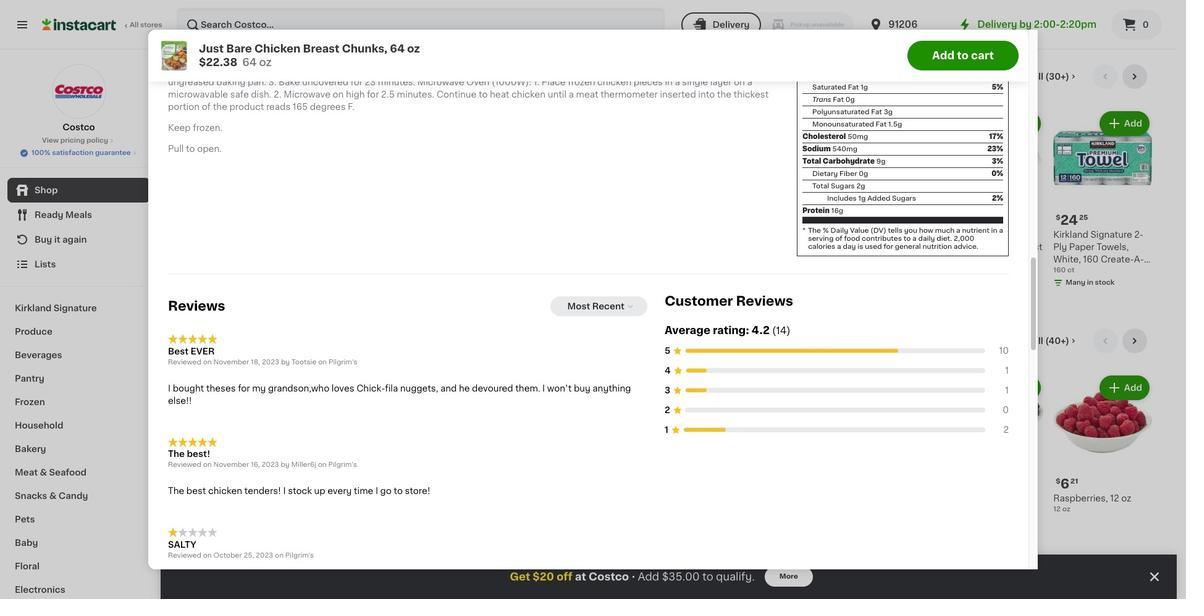 Task type: describe. For each thing, give the bounding box(es) containing it.
1 vertical spatial air
[[249, 66, 261, 74]]

fat left 3g
[[872, 109, 883, 116]]

0 vertical spatial sugars
[[831, 183, 855, 190]]

*
[[803, 228, 806, 234]]

bought
[[173, 384, 204, 393]]

croissants,12
[[975, 243, 1032, 251]]

best for best sellers
[[185, 70, 217, 83]]

stock down croissants,12
[[987, 267, 1007, 274]]

layer.
[[213, 66, 237, 74]]

signature for drinking
[[223, 230, 264, 239]]

0 horizontal spatial costco
[[63, 123, 95, 132]]

350
[[540, 53, 557, 62]]

many in stock up the sponsored badge image
[[632, 292, 681, 298]]

1 horizontal spatial single
[[683, 78, 708, 87]]

sheets, inside kirkland signature bath tissue, 2-ply, 4.5" x 4", 380 sheets, 30 ct
[[463, 255, 495, 264]]

costco logo image
[[52, 64, 106, 119]]

★★★★★ for the best!
[[168, 437, 218, 447]]

cholesterol
[[803, 134, 846, 141]]

on down the basket
[[773, 66, 784, 74]]

$ inside $ 12 strawberries, 2 lbs
[[296, 479, 301, 485]]

my
[[252, 384, 266, 393]]

1 horizontal spatial sodium
[[803, 146, 831, 153]]

0 vertical spatial 64
[[390, 44, 405, 54]]

frozen up inserted
[[643, 53, 670, 62]]

frozen link
[[7, 391, 150, 414]]

best
[[187, 487, 206, 496]]

12 inside kirkland signature 2- ply paper towels, white, 160 create-a- size sheets, 12 ct
[[1109, 267, 1118, 276]]

carbohydrate
[[823, 158, 875, 165]]

3g
[[884, 109, 893, 116]]

product group containing 24
[[1054, 109, 1153, 290]]

to down oven
[[479, 90, 488, 99]]

2 vertical spatial 1
[[665, 426, 669, 435]]

portion
[[168, 103, 200, 111]]

7
[[952, 214, 960, 227]]

fila
[[385, 384, 398, 393]]

0 horizontal spatial single
[[185, 66, 211, 74]]

2 horizontal spatial 1.
[[534, 78, 540, 87]]

chunks,
[[342, 44, 388, 54]]

$ for kirkland signature butter croissants,12 ct
[[948, 214, 952, 221]]

in up the sponsored badge image
[[653, 292, 660, 298]]

baby
[[15, 539, 38, 548]]

2 horizontal spatial place
[[616, 53, 640, 62]]

sheets, inside kirkland signature 2- ply paper towels, white, 160 create-a- size sheets, 12 ct
[[1074, 267, 1107, 276]]

4.2
[[752, 326, 770, 336]]

buy
[[35, 235, 52, 244]]

16
[[671, 267, 680, 276]]

0 inside button
[[1143, 20, 1149, 29]]

0 horizontal spatial pieces
[[634, 78, 663, 87]]

in down kirkland signature butter croissants,12 ct 12 ct at top right
[[979, 267, 985, 274]]

the for the best! reviewed on november 16, 2023 by miller6j on pilgrim's
[[168, 450, 185, 459]]

towels,
[[1097, 243, 1129, 251]]

miller6j
[[291, 462, 316, 469]]

1 vertical spatial place
[[580, 66, 604, 74]]

160 inside kirkland signature 2- ply paper towels, white, 160 create-a- size sheets, 12 ct
[[1084, 255, 1099, 264]]

keep
[[168, 124, 191, 132]]

0 horizontal spatial layer
[[711, 78, 732, 87]]

9g
[[877, 158, 886, 165]]

kirkland for drinking
[[185, 230, 220, 239]]

$22.38
[[199, 57, 237, 67]]

keep frozen.
[[168, 124, 223, 132]]

signature for ply
[[1091, 230, 1133, 239]]

baby link
[[7, 532, 150, 555]]

2 horizontal spatial pieces
[[709, 53, 738, 62]]

0 vertical spatial by
[[1020, 20, 1032, 29]]

a up inserted
[[675, 78, 680, 87]]

get $20 off at costco • add $35.00 to qualify.
[[510, 572, 755, 582]]

540mg
[[833, 146, 858, 153]]

november for ever
[[214, 359, 249, 366]]

1 horizontal spatial reviews
[[736, 295, 794, 308]]

i left go
[[376, 487, 378, 496]]

a up 2,000
[[957, 228, 961, 234]]

40-
[[257, 255, 273, 264]]

produce link
[[7, 320, 150, 344]]

0 horizontal spatial x
[[197, 267, 201, 274]]

1 for 3
[[1006, 387, 1009, 395]]

food
[[845, 236, 861, 242]]

the for the best chicken tenders! i stock up every time i go to store!
[[168, 487, 184, 496]]

sodium inside columbus low sodium italian dry salame, 2 x 16 oz
[[620, 255, 653, 264]]

12 right raspberries,
[[1111, 495, 1120, 503]]

i right tenders!
[[283, 487, 286, 496]]

★★★★★ for salty
[[168, 528, 218, 538]]

directions
[[168, 32, 215, 41]]

1 vertical spatial 64
[[242, 57, 257, 67]]

of inside heating instructions: (keep frozen until ready to cook). air fryer: 1. preheat air fryer to 350 degrees f. 2. place frozen chicken pieces in basket in a single layer. 3. air fry for 8 minutes. conventional oven: 1. preheat oven to 375 degrees f. 2. place frozen chicken pieces in a single layer on ungreased baking pan. 3. bake uncovered for 23 minutes. microwave oven (1000w): 1. place frozen chicken pieces in a single layer on a microwavable safe dish. 2. microwave on high for 2.5 minutes. continue to heat chicken until a meat thermometer inserted into the thickest portion of the product reads 165 degrees f.
[[202, 103, 211, 111]]

to down air
[[494, 66, 503, 74]]

x for sodium
[[664, 267, 669, 276]]

item carousel region containing best sellers
[[185, 64, 1153, 319]]

best!
[[187, 450, 210, 459]]

on right 25,
[[275, 552, 284, 559]]

on left october
[[203, 552, 212, 559]]

columbus
[[620, 243, 664, 251]]

0 vertical spatial until
[[319, 53, 338, 62]]

1 horizontal spatial f.
[[561, 66, 568, 74]]

1 vertical spatial the
[[213, 103, 227, 111]]

2- inside kirkland signature bath tissue, 2-ply, 4.5" x 4", 380 sheets, 30 ct
[[458, 243, 466, 251]]

2 vertical spatial minutes.
[[397, 90, 435, 99]]

fresh
[[185, 334, 224, 347]]

instructions:
[[205, 53, 259, 62]]

1 horizontal spatial microwave
[[418, 78, 464, 87]]

& for snacks
[[49, 492, 56, 501]]

stock up 'salty reviewed on october 25, 2023 on pilgrim's'
[[227, 519, 247, 526]]

ply
[[1054, 243, 1068, 251]]

$ 24 25
[[1057, 214, 1089, 227]]

bakery
[[15, 445, 46, 454]]

heating
[[168, 53, 202, 62]]

much
[[936, 228, 955, 234]]

free inside kirkland signature cage free eggs, 24 ct 24 ct
[[862, 243, 881, 251]]

pantry link
[[7, 367, 150, 391]]

snacks
[[15, 492, 47, 501]]

oz inside columbus low sodium italian dry salame, 2 x 16 oz
[[682, 267, 692, 276]]

0g for fat
[[846, 97, 855, 103]]

i left won't
[[543, 384, 545, 393]]

reviewed for best
[[168, 359, 201, 366]]

6 for raspberries, 12 oz
[[1061, 478, 1070, 491]]

amount
[[803, 26, 835, 33]]

25
[[1080, 214, 1089, 221]]

trans
[[813, 97, 832, 103]]

1 vertical spatial fl
[[218, 267, 223, 274]]

product group containing 64 oz
[[511, 109, 610, 301]]

devoured
[[472, 384, 513, 393]]

else!!
[[168, 397, 192, 405]]

kirkland for free
[[837, 230, 872, 239]]

tissue,
[[425, 243, 455, 251]]

0 horizontal spatial microwave
[[284, 90, 331, 99]]

1 vertical spatial 1.
[[426, 66, 432, 74]]

per
[[837, 26, 850, 33]]

fat left 1.5g
[[876, 121, 887, 128]]

1 vertical spatial 0
[[1003, 406, 1009, 415]]

kirkland signature rotisserie chicken
[[728, 230, 810, 251]]

to inside get $20 off at costco • add $35.00 to qualify.
[[703, 572, 714, 582]]

stores
[[140, 22, 162, 28]]

air
[[493, 53, 503, 62]]

by for i bought theses for my grandson,who loves chick-fila nuggets, and he devoured them. i won't buy anything else!!
[[281, 359, 290, 366]]

a left meat
[[569, 90, 574, 99]]

add inside button
[[933, 51, 955, 61]]

frozen.
[[193, 124, 223, 132]]

0 horizontal spatial degrees
[[310, 103, 346, 111]]

kirkland for ply
[[1054, 230, 1089, 239]]

stock down 16
[[661, 292, 681, 298]]

0 vertical spatial preheat
[[457, 53, 491, 62]]

2 inside columbus low sodium italian dry salame, 2 x 16 oz
[[656, 267, 661, 276]]

saturated fat 1g
[[813, 84, 868, 91]]

italian
[[655, 255, 681, 264]]

uncovered
[[302, 78, 349, 87]]

average
[[665, 326, 711, 336]]

frozen
[[15, 398, 45, 407]]

★★★★★ for best ever
[[168, 335, 218, 344]]

to right pull
[[186, 145, 195, 153]]

2 vertical spatial 160
[[1054, 267, 1066, 274]]

1 vertical spatial sugars
[[893, 196, 917, 202]]

to left 350
[[529, 53, 538, 62]]

1 horizontal spatial layer
[[749, 66, 770, 74]]

0 vertical spatial minutes.
[[299, 66, 337, 74]]

2 horizontal spatial degrees
[[560, 53, 595, 62]]

household link
[[7, 414, 150, 438]]

item carousel region containing fresh fruit
[[185, 329, 1153, 566]]

1 horizontal spatial pieces
[[672, 66, 701, 74]]

product group containing 7
[[945, 109, 1044, 278]]

kirkland signature link
[[7, 297, 150, 320]]

all for 6
[[1034, 337, 1044, 345]]

for inside * the % daily value (dv) tells you how much a nutrient in a serving of food contributes to a daily diet. 2,000 calories a day is used for general nutrition advice.
[[884, 244, 894, 251]]

november for best!
[[214, 462, 249, 469]]

1 horizontal spatial 3.
[[269, 78, 277, 87]]

$ for bananas, 3 lbs
[[188, 479, 192, 485]]

in left the basket
[[740, 53, 748, 62]]

dietary
[[813, 171, 838, 178]]

fat right saturated
[[848, 84, 859, 91]]

frozen up thermometer
[[606, 66, 634, 74]]

dish.
[[251, 90, 272, 99]]

a up thickest
[[748, 78, 753, 87]]

2:20pm
[[1061, 20, 1097, 29]]

on down "ever"
[[203, 359, 212, 366]]

in up inserted
[[665, 78, 673, 87]]

many in stock for 6
[[849, 267, 898, 274]]

signature up produce link
[[54, 304, 97, 313]]

2 left 48 on the left of page
[[192, 478, 201, 491]]

by for the best chicken tenders! i stock up every time i go to store!
[[281, 462, 290, 469]]

a up the into
[[714, 66, 719, 74]]

64 oz button
[[511, 109, 610, 290]]

2023 for i
[[262, 462, 279, 469]]

64 inside 64 oz button
[[511, 267, 520, 274]]

basket
[[750, 53, 779, 62]]

a up croissants,12
[[1000, 228, 1004, 234]]

reviewed inside 'salty reviewed on october 25, 2023 on pilgrim's'
[[168, 552, 201, 559]]

many up the sponsored badge image
[[632, 292, 652, 298]]

product group containing columbus low sodium italian dry salame, 2 x 16 oz
[[620, 109, 718, 314]]

instacart logo image
[[42, 17, 116, 32]]

to up conventional
[[367, 53, 376, 62]]

10 inside "3 10"
[[419, 479, 427, 485]]

0 vertical spatial %
[[951, 60, 957, 66]]

1 vertical spatial 1g
[[859, 196, 866, 202]]

2 vertical spatial f.
[[348, 103, 355, 111]]

signature for free
[[874, 230, 916, 239]]

1 vertical spatial preheat
[[435, 66, 468, 74]]

heating instructions: (keep frozen until ready to cook). air fryer: 1. preheat air fryer to 350 degrees f. 2. place frozen chicken pieces in basket in a single layer. 3. air fry for 8 minutes. conventional oven: 1. preheat oven to 375 degrees f. 2. place frozen chicken pieces in a single layer on ungreased baking pan. 3. bake uncovered for 23 minutes. microwave oven (1000w): 1. place frozen chicken pieces in a single layer on a microwavable safe dish. 2. microwave on high for 2.5 minutes. continue to heat chicken until a meat thermometer inserted into the thickest portion of the product reads 165 degrees f.
[[168, 53, 784, 111]]

main content containing best sellers
[[161, 49, 1177, 600]]

white,
[[1054, 255, 1082, 264]]

frozen up 8
[[289, 53, 317, 62]]

to right go
[[394, 487, 403, 496]]

delivery by 2:00-2:20pm link
[[958, 17, 1097, 32]]

loves
[[332, 384, 355, 393]]

1 horizontal spatial until
[[548, 90, 567, 99]]

average rating: 4.2 (14)
[[665, 326, 791, 336]]

1 vertical spatial 24
[[910, 243, 921, 251]]

raspberries, 12 oz 12 oz
[[1054, 495, 1132, 513]]

october
[[214, 552, 242, 559]]

0 vertical spatial 24
[[1061, 214, 1079, 227]]

18
[[945, 507, 955, 516]]

most recent button
[[550, 297, 648, 317]]

treatment tracker modal dialog
[[161, 555, 1177, 600]]

floral link
[[7, 555, 150, 579]]

for up "high"
[[351, 78, 363, 87]]

1 for 4
[[1006, 367, 1009, 375]]

pilgrim's for chick-
[[329, 359, 357, 366]]

many down bananas, 3 lbs
[[198, 519, 217, 526]]

1 horizontal spatial 1.
[[449, 53, 454, 62]]

1 horizontal spatial the
[[717, 90, 732, 99]]

40 x 16.9 fl oz
[[185, 267, 233, 274]]

$6.21 element
[[728, 212, 827, 228]]

add inside get $20 off at costco • add $35.00 to qualify.
[[638, 572, 660, 582]]

the inside * the % daily value (dv) tells you how much a nutrient in a serving of food contributes to a daily diet. 2,000 calories a day is used for general nutrition advice.
[[809, 228, 822, 234]]

many for 6
[[849, 267, 869, 274]]

seafood
[[49, 469, 87, 477]]

value*
[[980, 60, 1004, 66]]

many in stock for 24
[[1066, 279, 1115, 286]]

0 vertical spatial 2.
[[606, 53, 614, 62]]

0 horizontal spatial lbs
[[235, 495, 248, 503]]

pull
[[168, 145, 184, 153]]

butter
[[945, 243, 973, 251]]

product group containing kirkland signature purified drinking water, 16.9 fl oz, 40- count
[[185, 109, 284, 276]]

oven
[[471, 66, 492, 74]]

signature for chicken
[[765, 230, 807, 239]]

12 down raspberries,
[[1054, 506, 1061, 513]]

view for fresh fruit
[[1010, 337, 1032, 345]]

0 vertical spatial 1g
[[861, 84, 868, 91]]

0 horizontal spatial 3.
[[239, 66, 247, 74]]

costco inside get $20 off at costco • add $35.00 to qualify.
[[589, 572, 629, 582]]

pilgrim's inside 'salty reviewed on october 25, 2023 on pilgrim's'
[[285, 552, 314, 559]]

many in stock for 7
[[958, 267, 1007, 274]]

again
[[62, 235, 87, 244]]

best sellers
[[185, 70, 267, 83]]

on up thickest
[[734, 78, 745, 87]]

bakery link
[[7, 438, 150, 461]]

total carbohydrate 9g
[[803, 158, 886, 165]]

product
[[230, 103, 264, 111]]

91206
[[889, 20, 918, 29]]

oven
[[467, 78, 490, 87]]

a down heating
[[178, 66, 183, 74]]

0 horizontal spatial place
[[542, 78, 566, 87]]

daily inside * the % daily value (dv) tells you how much a nutrient in a serving of food contributes to a daily diet. 2,000 calories a day is used for general nutrition advice.
[[831, 228, 849, 234]]

for down 23
[[367, 90, 379, 99]]

electronics
[[15, 586, 65, 595]]



Task type: vqa. For each thing, say whether or not it's contained in the screenshot.
"Bananas 1 lb bunch"
no



Task type: locate. For each thing, give the bounding box(es) containing it.
he
[[459, 384, 470, 393]]

10
[[1000, 347, 1009, 356], [419, 479, 427, 485]]

pilgrim's inside best ever reviewed on november 18, 2023 by tootsie on pilgrim's
[[329, 359, 357, 366]]

by inside the best! reviewed on november 16, 2023 by miller6j on pilgrim's
[[281, 462, 290, 469]]

minutes. up uncovered
[[299, 66, 337, 74]]

view right 11%
[[1010, 72, 1032, 81]]

0g for fiber
[[859, 171, 869, 178]]

2 vertical spatial pieces
[[634, 78, 663, 87]]

baking
[[217, 78, 246, 87]]

to inside button
[[958, 51, 969, 61]]

reviewed inside the best! reviewed on november 16, 2023 by miller6j on pilgrim's
[[168, 462, 201, 469]]

delivery button
[[682, 12, 761, 37]]

view
[[1010, 72, 1032, 81], [42, 137, 59, 144], [1010, 337, 1032, 345]]

degrees down 350
[[523, 66, 559, 74]]

2 reviewed from the top
[[168, 462, 201, 469]]

0 horizontal spatial 0
[[1003, 406, 1009, 415]]

single up thickest
[[721, 66, 747, 74]]

2 horizontal spatial single
[[721, 66, 747, 74]]

chicken inside kirkland signature rotisserie chicken
[[774, 243, 810, 251]]

2- inside kirkland signature 2- ply paper towels, white, 160 create-a- size sheets, 12 ct
[[1135, 230, 1144, 239]]

floral
[[15, 562, 40, 571]]

serving right per
[[852, 26, 882, 33]]

1 horizontal spatial 21
[[1071, 479, 1079, 485]]

1 vertical spatial 2.
[[570, 66, 578, 74]]

air up the oven:
[[408, 53, 419, 62]]

21 for raspberries, 12 oz
[[1071, 479, 1079, 485]]

organic inside organic bananas, 3 lbs
[[403, 495, 437, 503]]

0 horizontal spatial 2.
[[274, 90, 282, 99]]

1 vertical spatial 1
[[1006, 387, 1009, 395]]

chicken inside just bare chicken breast chunks, 64 oz $22.38 64 oz
[[255, 44, 301, 54]]

1 vertical spatial all
[[1034, 337, 1044, 345]]

0 horizontal spatial reviews
[[168, 300, 225, 313]]

stock down eggs,
[[878, 267, 898, 274]]

serving inside amount per serving 160
[[852, 26, 882, 33]]

0
[[1143, 20, 1149, 29], [1003, 406, 1009, 415]]

calories
[[809, 244, 836, 251]]

november inside best ever reviewed on november 18, 2023 by tootsie on pilgrim's
[[214, 359, 249, 366]]

organic up 18
[[945, 495, 980, 503]]

ct inside kirkland signature 2- ply paper towels, white, 160 create-a- size sheets, 12 ct
[[1120, 267, 1129, 276]]

advice.
[[954, 244, 979, 251]]

serving up calories
[[809, 236, 834, 242]]

in down used
[[870, 267, 877, 274]]

kirkland signature bath tissue, 2-ply, 4.5" x 4", 380 sheets, 30 ct
[[403, 230, 495, 276]]

many for 7
[[958, 267, 977, 274]]

of
[[202, 103, 211, 111], [836, 236, 843, 242]]

1 horizontal spatial x
[[423, 255, 427, 264]]

bananas, right store!
[[439, 495, 479, 503]]

eggs,
[[884, 243, 908, 251]]

1 horizontal spatial 64
[[390, 44, 405, 54]]

$12.43 element
[[945, 477, 1044, 493]]

kirkland inside kirkland signature cage free eggs, 24 ct 24 ct
[[837, 230, 872, 239]]

1 vertical spatial sodium
[[620, 255, 653, 264]]

air
[[408, 53, 419, 62], [249, 66, 261, 74]]

ever
[[191, 347, 215, 356]]

most recent
[[568, 302, 625, 311]]

all inside popup button
[[1034, 337, 1044, 345]]

until left meat
[[548, 90, 567, 99]]

21 up raspberries,
[[1071, 479, 1079, 485]]

signature
[[223, 230, 264, 239], [874, 230, 916, 239], [440, 230, 481, 239], [765, 230, 807, 239], [983, 230, 1024, 239], [1091, 230, 1133, 239], [54, 304, 97, 313]]

in up croissants,12
[[992, 228, 998, 234]]

0 vertical spatial f.
[[597, 53, 604, 62]]

2:00-
[[1035, 20, 1061, 29]]

2023 inside the best! reviewed on november 16, 2023 by miller6j on pilgrim's
[[262, 462, 279, 469]]

product group
[[185, 109, 284, 276], [294, 109, 393, 266], [511, 109, 610, 301], [620, 109, 718, 314], [728, 109, 827, 268], [837, 109, 936, 278], [945, 109, 1044, 278], [1054, 109, 1153, 290], [185, 373, 284, 530], [294, 373, 393, 515], [403, 373, 501, 542], [511, 373, 610, 530], [620, 373, 718, 530], [728, 373, 827, 542], [837, 373, 936, 542], [945, 373, 1044, 527], [1054, 373, 1153, 515]]

reviewed for the
[[168, 462, 201, 469]]

includes 1g added sugars
[[828, 196, 917, 202]]

oz inside button
[[522, 267, 530, 274]]

0 vertical spatial serving
[[852, 26, 882, 33]]

the right the into
[[717, 90, 732, 99]]

2 bananas, from the left
[[439, 495, 479, 503]]

meat & seafood
[[15, 469, 87, 477]]

2 horizontal spatial 64
[[511, 267, 520, 274]]

$ for raspberries, 12 oz
[[1057, 479, 1061, 485]]

total for total carbohydrate 9g
[[803, 158, 822, 165]]

0 vertical spatial layer
[[749, 66, 770, 74]]

total
[[803, 158, 822, 165], [813, 183, 830, 190]]

signature inside kirkland signature bath tissue, 2-ply, 4.5" x 4", 380 sheets, 30 ct
[[440, 230, 481, 239]]

pieces
[[709, 53, 738, 62], [672, 66, 701, 74], [634, 78, 663, 87]]

23%
[[988, 146, 1004, 153]]

91206 button
[[869, 7, 943, 42]]

the inside the best! reviewed on november 16, 2023 by miller6j on pilgrim's
[[168, 450, 185, 459]]

organic inside organic blueberries, 18 oz
[[945, 495, 980, 503]]

many for 24
[[1066, 279, 1086, 286]]

1 vertical spatial view
[[42, 137, 59, 144]]

buy it again link
[[7, 227, 150, 252]]

a left day
[[838, 244, 842, 251]]

the best! reviewed on november 16, 2023 by miller6j on pilgrim's
[[168, 450, 357, 469]]

x
[[423, 255, 427, 264], [197, 267, 201, 274], [664, 267, 669, 276]]

lbs inside $ 12 strawberries, 2 lbs
[[361, 495, 374, 503]]

1 vertical spatial costco
[[589, 572, 629, 582]]

layer up the into
[[711, 78, 732, 87]]

total for total sugars 2g
[[813, 183, 830, 190]]

sponsored badge image
[[620, 304, 657, 311]]

serving inside * the % daily value (dv) tells you how much a nutrient in a serving of food contributes to a daily diet. 2,000 calories a day is used for general nutrition advice.
[[809, 236, 834, 242]]

item carousel region
[[185, 64, 1153, 319], [185, 329, 1153, 566]]

a down you
[[913, 236, 917, 242]]

pilgrim's inside the best! reviewed on november 16, 2023 by miller6j on pilgrim's
[[328, 462, 357, 469]]

& left candy
[[49, 492, 56, 501]]

$ for kirkland signature cage free eggs, 24 ct
[[839, 214, 844, 221]]

for left 8
[[277, 66, 289, 74]]

1 horizontal spatial air
[[408, 53, 419, 62]]

costco left •
[[589, 572, 629, 582]]

bananas, inside organic bananas, 3 lbs
[[439, 495, 479, 503]]

kirkland inside kirkland signature rotisserie chicken
[[728, 230, 763, 239]]

high
[[346, 90, 365, 99]]

to inside * the % daily value (dv) tells you how much a nutrient in a serving of food contributes to a daily diet. 2,000 calories a day is used for general nutrition advice.
[[904, 236, 911, 242]]

kirkland up day
[[837, 230, 872, 239]]

rating:
[[713, 326, 750, 336]]

2 all from the top
[[1034, 337, 1044, 345]]

12 inside $ 12 strawberries, 2 lbs
[[301, 478, 315, 491]]

in inside * the % daily value (dv) tells you how much a nutrient in a serving of food contributes to a daily diet. 2,000 calories a day is used for general nutrition advice.
[[992, 228, 998, 234]]

1 vertical spatial serving
[[809, 236, 834, 242]]

view inside popup button
[[1010, 72, 1032, 81]]

100%
[[32, 150, 50, 156]]

2 up $12.43 element
[[1004, 426, 1009, 435]]

breast
[[303, 44, 340, 54]]

degrees down uncovered
[[310, 103, 346, 111]]

in up the into
[[704, 66, 711, 74]]

frozen up meat
[[568, 78, 596, 87]]

3 10
[[410, 478, 427, 491]]

signature for croissants,12
[[983, 230, 1024, 239]]

until left ready
[[319, 53, 338, 62]]

6 right 16g
[[844, 214, 853, 227]]

signature inside kirkland signature butter croissants,12 ct 12 ct
[[983, 230, 1024, 239]]

view pricing policy link
[[42, 136, 116, 146]]

lists
[[35, 260, 56, 269]]

view for best sellers
[[1010, 72, 1032, 81]]

single up the into
[[683, 78, 708, 87]]

2023 for my
[[262, 359, 279, 366]]

bananas, 3 lbs
[[185, 495, 248, 503]]

and
[[441, 384, 457, 393]]

stock left "up"
[[288, 487, 312, 496]]

reviewed inside best ever reviewed on november 18, 2023 by tootsie on pilgrim's
[[168, 359, 201, 366]]

0 horizontal spatial chicken
[[255, 44, 301, 54]]

signature up towels,
[[1091, 230, 1133, 239]]

sugars
[[831, 183, 855, 190], [893, 196, 917, 202]]

lbs inside organic bananas, 3 lbs
[[403, 507, 415, 516]]

delivery for delivery
[[713, 20, 750, 29]]

in down kirkland signature 2- ply paper towels, white, 160 create-a- size sheets, 12 ct
[[1088, 279, 1094, 286]]

2 item carousel region from the top
[[185, 329, 1153, 566]]

6
[[844, 214, 853, 227], [1061, 478, 1070, 491]]

signature down the $6.21 element
[[765, 230, 807, 239]]

0 vertical spatial 3.
[[239, 66, 247, 74]]

fl inside kirkland signature purified drinking water, 16.9 fl oz, 40- count
[[234, 255, 240, 264]]

0 vertical spatial best
[[185, 70, 217, 83]]

the left the 'best'
[[168, 487, 184, 496]]

view up 100%
[[42, 137, 59, 144]]

many in stock down 160 ct
[[1066, 279, 1115, 286]]

2 down 4
[[665, 406, 670, 415]]

delivery inside button
[[713, 20, 750, 29]]

is
[[858, 244, 864, 251]]

policy
[[87, 137, 108, 144]]

1 vertical spatial layer
[[711, 78, 732, 87]]

sodium
[[803, 146, 831, 153], [620, 255, 653, 264]]

%
[[951, 60, 957, 66], [823, 228, 829, 234]]

3 reviewed from the top
[[168, 552, 201, 559]]

1 vertical spatial 6
[[1061, 478, 1070, 491]]

customer reviews
[[665, 295, 794, 308]]

21 up value
[[854, 214, 862, 221]]

product group containing 2
[[185, 373, 284, 530]]

0 horizontal spatial serving
[[809, 236, 834, 242]]

organic
[[403, 495, 437, 503], [945, 495, 980, 503]]

i up else!!
[[168, 384, 171, 393]]

recent
[[593, 302, 625, 311]]

on down 'best!'
[[203, 462, 212, 469]]

1 horizontal spatial degrees
[[523, 66, 559, 74]]

open.
[[197, 145, 222, 153]]

microwave up 165
[[284, 90, 331, 99]]

0 vertical spatial sodium
[[803, 146, 831, 153]]

0 vertical spatial 2-
[[1135, 230, 1144, 239]]

1g down 2g
[[859, 196, 866, 202]]

1 organic from the left
[[403, 495, 437, 503]]

2 vertical spatial 2.
[[274, 90, 282, 99]]

1 vertical spatial 2-
[[458, 243, 466, 251]]

product group containing 12
[[294, 373, 393, 515]]

45
[[962, 214, 971, 221]]

$ inside '$ 7 45'
[[948, 214, 952, 221]]

375
[[505, 66, 521, 74]]

160 inside amount per serving 160
[[967, 34, 1004, 54]]

x inside columbus low sodium italian dry salame, 2 x 16 oz
[[664, 267, 669, 276]]

by inside best ever reviewed on november 18, 2023 by tootsie on pilgrim's
[[281, 359, 290, 366]]

serving
[[852, 26, 882, 33], [809, 236, 834, 242]]

kirkland up produce
[[15, 304, 52, 313]]

1 vertical spatial 16.9
[[202, 267, 216, 274]]

the left 'best!'
[[168, 450, 185, 459]]

1 horizontal spatial serving
[[852, 26, 882, 33]]

30 inside kirkland signature bath tissue, 2-ply, 4.5" x 4", 380 sheets, 30 ct
[[403, 267, 414, 276]]

1.
[[449, 53, 454, 62], [426, 66, 432, 74], [534, 78, 540, 87]]

i
[[168, 384, 171, 393], [543, 384, 545, 393], [283, 487, 286, 496], [376, 487, 378, 496]]

3 inside organic bananas, 3 lbs
[[481, 495, 487, 503]]

fryer
[[506, 53, 526, 62]]

0g inside trans fat 0g polyunsaturated fat 3g monounsaturated fat 1.5g
[[846, 97, 855, 103]]

the
[[717, 90, 732, 99], [213, 103, 227, 111]]

view inside popup button
[[1010, 337, 1032, 345]]

0 horizontal spatial 10
[[419, 479, 427, 485]]

of inside * the % daily value (dv) tells you how much a nutrient in a serving of food contributes to a daily diet. 2,000 calories a day is used for general nutrition advice.
[[836, 236, 843, 242]]

0 horizontal spatial 24
[[837, 254, 846, 261]]

many in stock down kirkland signature butter croissants,12 ct 12 ct at top right
[[958, 267, 1007, 274]]

for inside i bought theses for my grandson,who loves chick-fila nuggets, and he devoured them. i won't buy anything else!!
[[238, 384, 250, 393]]

kirkland inside kirkland signature bath tissue, 2-ply, 4.5" x 4", 380 sheets, 30 ct
[[403, 230, 438, 239]]

signature for tissue,
[[440, 230, 481, 239]]

12 down create-
[[1109, 267, 1118, 276]]

november inside the best! reviewed on november 16, 2023 by miller6j on pilgrim's
[[214, 462, 249, 469]]

2 organic from the left
[[945, 495, 980, 503]]

6 up raspberries,
[[1061, 478, 1070, 491]]

0 vertical spatial daily
[[959, 60, 978, 66]]

single up ungreased
[[185, 66, 211, 74]]

meat
[[576, 90, 599, 99]]

1 item carousel region from the top
[[185, 64, 1153, 319]]

1 horizontal spatial 0
[[1143, 20, 1149, 29]]

12 down butter
[[945, 254, 953, 261]]

1 vertical spatial until
[[548, 90, 567, 99]]

$ inside $ 24 25
[[1057, 214, 1061, 221]]

f. right the 375
[[561, 66, 568, 74]]

$ inside $ 2 48
[[188, 479, 192, 485]]

delivery by 2:00-2:20pm
[[978, 20, 1097, 29]]

organic for lbs
[[403, 495, 437, 503]]

16.9 inside kirkland signature purified drinking water, 16.9 fl oz, 40- count
[[215, 255, 232, 264]]

None search field
[[177, 7, 666, 42]]

sheets, down the white,
[[1074, 267, 1107, 276]]

heat
[[490, 90, 510, 99]]

0 button
[[1112, 10, 1163, 40]]

1 horizontal spatial daily
[[959, 60, 978, 66]]

x left 16
[[664, 267, 669, 276]]

% left cart
[[951, 60, 957, 66]]

0 vertical spatial 0
[[1143, 20, 1149, 29]]

off
[[557, 572, 573, 582]]

0 horizontal spatial of
[[202, 103, 211, 111]]

nuggets,
[[400, 384, 438, 393]]

1 reviewed from the top
[[168, 359, 201, 366]]

reviewed down 'best!'
[[168, 462, 201, 469]]

ready
[[340, 53, 365, 62]]

total down dietary
[[813, 183, 830, 190]]

0 vertical spatial item carousel region
[[185, 64, 1153, 319]]

main content
[[161, 49, 1177, 600]]

in down bananas, 3 lbs
[[219, 519, 225, 526]]

2 vertical spatial pilgrim's
[[285, 552, 314, 559]]

to
[[958, 51, 969, 61], [367, 53, 376, 62], [529, 53, 538, 62], [494, 66, 503, 74], [479, 90, 488, 99], [186, 145, 195, 153], [904, 236, 911, 242], [394, 487, 403, 496], [703, 572, 714, 582]]

0 vertical spatial fl
[[234, 255, 240, 264]]

grandson,who
[[268, 384, 330, 393]]

$ 6 21 for kirkland signature cage free eggs, 24 ct
[[839, 214, 862, 227]]

you
[[905, 228, 918, 234]]

2 vertical spatial by
[[281, 462, 290, 469]]

1 30 from the top
[[403, 267, 412, 274]]

1 vertical spatial pilgrim's
[[328, 462, 357, 469]]

100% satisfaction guarantee
[[32, 150, 131, 156]]

single
[[185, 66, 211, 74], [721, 66, 747, 74], [683, 78, 708, 87]]

daily left value*
[[959, 60, 978, 66]]

november down fresh fruit
[[214, 359, 249, 366]]

★★★★★
[[168, 335, 218, 344], [168, 335, 218, 344], [168, 437, 218, 447], [168, 437, 218, 447], [168, 528, 218, 538]]

oven:
[[399, 66, 424, 74]]

all for 24
[[1034, 72, 1044, 81]]

2 horizontal spatial x
[[664, 267, 669, 276]]

1 all from the top
[[1034, 72, 1044, 81]]

purified
[[185, 243, 219, 251]]

stock down create-
[[1096, 279, 1115, 286]]

$ for kirkland signature 2- ply paper towels, white, 160 create-a- size sheets, 12 ct
[[1057, 214, 1061, 221]]

1 vertical spatial degrees
[[523, 66, 559, 74]]

1 horizontal spatial 2.
[[570, 66, 578, 74]]

$ 6 21 up raspberries,
[[1057, 478, 1079, 491]]

time
[[354, 487, 374, 496]]

in down heating
[[168, 66, 176, 74]]

kirkland signature butter croissants,12 ct 12 ct
[[945, 230, 1043, 261]]

1 vertical spatial reviewed
[[168, 462, 201, 469]]

3. down instructions: on the top left of page
[[239, 66, 247, 74]]

store!
[[405, 487, 431, 496]]

organic bananas, 3 lbs
[[403, 495, 487, 516]]

0 vertical spatial air
[[408, 53, 419, 62]]

0 vertical spatial free
[[860, 200, 875, 207]]

0g up polyunsaturated
[[846, 97, 855, 103]]

pieces down the delivery button
[[709, 53, 738, 62]]

microwave up continue
[[418, 78, 464, 87]]

1 vertical spatial 3.
[[269, 78, 277, 87]]

kirkland for croissants,12
[[945, 230, 980, 239]]

kirkland for tissue,
[[403, 230, 438, 239]]

380
[[443, 255, 460, 264]]

signature inside kirkland signature rotisserie chicken
[[765, 230, 807, 239]]

2023 inside 'salty reviewed on october 25, 2023 on pilgrim's'
[[256, 552, 273, 559]]

2 inside $ 12 strawberries, 2 lbs
[[353, 495, 359, 503]]

1 vertical spatial the
[[168, 450, 185, 459]]

0 horizontal spatial until
[[319, 53, 338, 62]]

oz,
[[242, 255, 255, 264]]

2 vertical spatial view
[[1010, 337, 1032, 345]]

1 vertical spatial free
[[862, 243, 881, 251]]

on left "high"
[[333, 90, 344, 99]]

create-
[[1101, 255, 1135, 264]]

pieces up thermometer
[[634, 78, 663, 87]]

fat down the saturated fat 1g
[[833, 97, 844, 103]]

1 november from the top
[[214, 359, 249, 366]]

on
[[773, 66, 784, 74], [734, 78, 745, 87], [333, 90, 344, 99], [203, 359, 212, 366], [318, 359, 327, 366], [203, 462, 212, 469], [318, 462, 327, 469], [203, 552, 212, 559], [275, 552, 284, 559]]

organic for oz
[[945, 495, 980, 503]]

a
[[178, 66, 183, 74], [714, 66, 719, 74], [675, 78, 680, 87], [748, 78, 753, 87], [569, 90, 574, 99], [957, 228, 961, 234], [1000, 228, 1004, 234], [913, 236, 917, 242], [838, 244, 842, 251]]

0 vertical spatial the
[[809, 228, 822, 234]]

1 bananas, from the left
[[185, 495, 225, 503]]

ct inside kirkland signature bath tissue, 2-ply, 4.5" x 4", 380 sheets, 30 ct
[[416, 267, 425, 276]]

2 horizontal spatial f.
[[597, 53, 604, 62]]

many down 160 ct
[[1066, 279, 1086, 286]]

pilgrim's for every
[[328, 462, 357, 469]]

4",
[[430, 255, 441, 264]]

kirkland for chicken
[[728, 230, 763, 239]]

best inside best ever reviewed on november 18, 2023 by tootsie on pilgrim's
[[168, 347, 189, 356]]

1 horizontal spatial organic
[[945, 495, 980, 503]]

many in stock down bananas, 3 lbs
[[198, 519, 247, 526]]

fl right count
[[218, 267, 223, 274]]

6 for kirkland signature cage free eggs, 24 ct
[[844, 214, 853, 227]]

them.
[[516, 384, 541, 393]]

0 horizontal spatial 1.
[[426, 66, 432, 74]]

all left (30+)
[[1034, 72, 1044, 81]]

2 30 from the top
[[403, 267, 414, 276]]

sodium 540mg
[[803, 146, 858, 153]]

x inside kirkland signature bath tissue, 2-ply, 4.5" x 4", 380 sheets, 30 ct
[[423, 255, 427, 264]]

best for best ever reviewed on november 18, 2023 by tootsie on pilgrim's
[[168, 347, 189, 356]]

0 vertical spatial chicken
[[255, 44, 301, 54]]

0 horizontal spatial &
[[40, 469, 47, 477]]

16.9 down water,
[[202, 267, 216, 274]]

% inside * the % daily value (dv) tells you how much a nutrient in a serving of food contributes to a daily diet. 2,000 calories a day is used for general nutrition advice.
[[823, 228, 829, 234]]

signature inside kirkland signature purified drinking water, 16.9 fl oz, 40- count
[[223, 230, 264, 239]]

2 november from the top
[[214, 462, 249, 469]]

best left "ever"
[[168, 347, 189, 356]]

just bare chicken breast chunks, 64 oz $22.38 64 oz
[[199, 44, 420, 67]]

1 vertical spatial f.
[[561, 66, 568, 74]]

used
[[865, 244, 882, 251]]

chicken up fry
[[255, 44, 301, 54]]

electronics link
[[7, 579, 150, 600]]

on right "miller6j"
[[318, 462, 327, 469]]

& for meat
[[40, 469, 47, 477]]

1 vertical spatial minutes.
[[378, 78, 416, 87]]

2 right every
[[353, 495, 359, 503]]

1g up trans fat 0g polyunsaturated fat 3g monounsaturated fat 1.5g
[[861, 84, 868, 91]]

1 vertical spatial 10
[[419, 479, 427, 485]]

$ 6 21 for raspberries, 12 oz
[[1057, 478, 1079, 491]]

all inside popup button
[[1034, 72, 1044, 81]]

1 vertical spatial %
[[823, 228, 829, 234]]

product group containing 3
[[403, 373, 501, 542]]

kirkland up butter
[[945, 230, 980, 239]]

cart
[[972, 51, 994, 61]]

0 vertical spatial $ 6 21
[[839, 214, 862, 227]]

0 vertical spatial view
[[1010, 72, 1032, 81]]

chicken down *
[[774, 243, 810, 251]]

x for bath
[[423, 255, 427, 264]]

12 inside kirkland signature butter croissants,12 ct 12 ct
[[945, 254, 953, 261]]

service type group
[[682, 12, 854, 37]]

includes
[[828, 196, 857, 202]]

2 vertical spatial the
[[168, 487, 184, 496]]

1 horizontal spatial costco
[[589, 572, 629, 582]]

lists link
[[7, 252, 150, 277]]

1 horizontal spatial of
[[836, 236, 843, 242]]

0 vertical spatial 6
[[844, 214, 853, 227]]

pilgrim's up every
[[328, 462, 357, 469]]

many down is
[[849, 267, 869, 274]]

kirkland inside kirkland signature 2- ply paper towels, white, 160 create-a- size sheets, 12 ct
[[1054, 230, 1089, 239]]

0 vertical spatial of
[[202, 103, 211, 111]]

signature inside kirkland signature 2- ply paper towels, white, 160 create-a- size sheets, 12 ct
[[1091, 230, 1133, 239]]

kirkland inside kirkland signature purified drinking water, 16.9 fl oz, 40- count
[[185, 230, 220, 239]]

0 vertical spatial &
[[40, 469, 47, 477]]

1 vertical spatial by
[[281, 359, 290, 366]]

0 vertical spatial 21
[[854, 214, 862, 221]]

oz inside organic blueberries, 18 oz
[[957, 507, 967, 516]]

preheat up oven
[[457, 53, 491, 62]]

0 vertical spatial place
[[616, 53, 640, 62]]

on right tootsie
[[318, 359, 327, 366]]

160 ct
[[1054, 267, 1075, 274]]

2 vertical spatial degrees
[[310, 103, 346, 111]]

1 vertical spatial microwave
[[284, 90, 331, 99]]

21 for kirkland signature cage free eggs, 24 ct
[[854, 214, 862, 221]]

delivery for delivery by 2:00-2:20pm
[[978, 20, 1018, 29]]

signature inside kirkland signature cage free eggs, 24 ct 24 ct
[[874, 230, 916, 239]]

2023 inside best ever reviewed on november 18, 2023 by tootsie on pilgrim's
[[262, 359, 279, 366]]

$ up raspberries,
[[1057, 479, 1061, 485]]

0 vertical spatial microwave
[[418, 78, 464, 87]]

25,
[[244, 552, 254, 559]]

0 vertical spatial 10
[[1000, 347, 1009, 356]]

kirkland inside kirkland signature butter croissants,12 ct 12 ct
[[945, 230, 980, 239]]

delivery up cart
[[978, 20, 1018, 29]]

2 horizontal spatial lbs
[[403, 507, 415, 516]]

conventional
[[339, 66, 397, 74]]

kirkland up purified
[[185, 230, 220, 239]]

1 vertical spatial $ 6 21
[[1057, 478, 1079, 491]]



